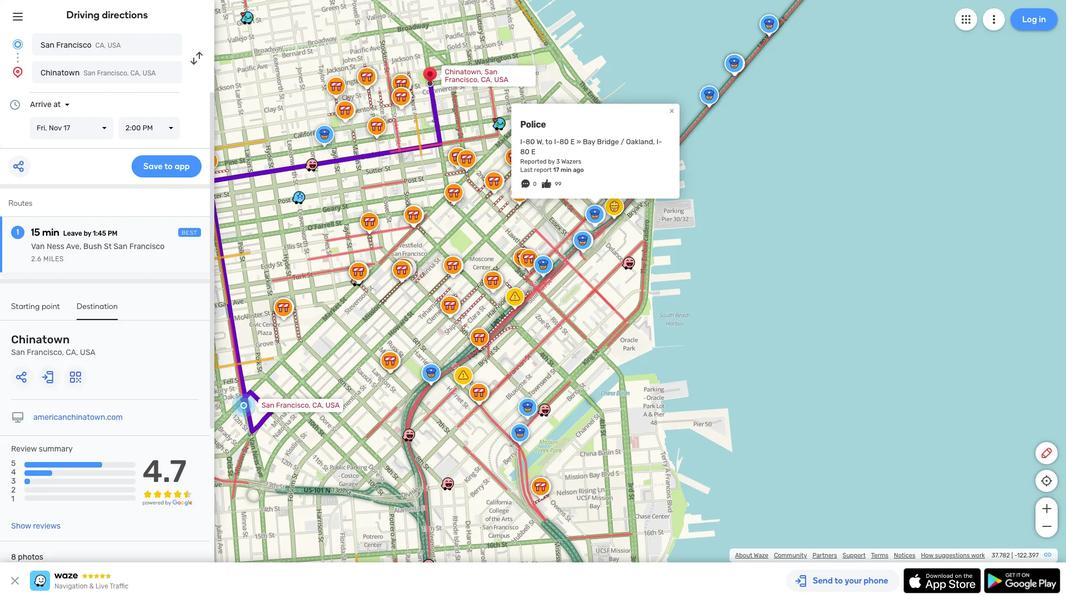 Task type: vqa. For each thing, say whether or not it's contained in the screenshot.
rightmost min
yes



Task type: describe. For each thing, give the bounding box(es) containing it.
4
[[11, 468, 16, 478]]

san francisco, ca, usa
[[262, 402, 340, 410]]

ave,
[[66, 242, 81, 252]]

0
[[533, 181, 537, 188]]

by inside 15 min leave by 1:45 pm
[[84, 230, 91, 238]]

wazers
[[561, 158, 582, 165]]

summary
[[39, 445, 73, 454]]

ness
[[47, 242, 64, 252]]

traffic
[[110, 583, 129, 591]]

2 i- from the left
[[554, 138, 560, 146]]

17 inside list box
[[63, 124, 70, 132]]

17 inside i-80 w, to i-80 e » bay bridge / oakland, i- 80 e reported by 3 wazers last report 17 min ago
[[553, 167, 559, 174]]

-
[[1015, 553, 1017, 560]]

8 photos
[[11, 553, 43, 563]]

0 vertical spatial e
[[571, 138, 575, 146]]

terms link
[[871, 553, 889, 560]]

fri, nov 17
[[37, 124, 70, 132]]

how suggestions work link
[[921, 553, 985, 560]]

37.782
[[992, 553, 1010, 560]]

fri,
[[37, 124, 47, 132]]

chinatown inside chinatown san francisco, ca, usa
[[11, 333, 70, 347]]

notices link
[[894, 553, 916, 560]]

4.7
[[142, 454, 187, 490]]

driving
[[66, 9, 100, 21]]

americanchinatown.com
[[33, 413, 123, 423]]

st
[[104, 242, 112, 252]]

2.6
[[31, 255, 41, 263]]

americanchinatown.com link
[[33, 413, 123, 423]]

current location image
[[11, 38, 24, 51]]

0 vertical spatial 1
[[16, 228, 19, 237]]

nov
[[49, 124, 62, 132]]

ago
[[573, 167, 584, 174]]

at
[[53, 100, 61, 109]]

oakland,
[[626, 138, 655, 146]]

waze
[[754, 553, 769, 560]]

show
[[11, 522, 31, 532]]

2:00
[[126, 124, 141, 132]]

15
[[31, 227, 40, 239]]

van
[[31, 242, 45, 252]]

reviews
[[33, 522, 61, 532]]

3 inside 5 4 3 2 1
[[11, 477, 16, 487]]

to
[[546, 138, 553, 146]]

fri, nov 17 list box
[[30, 117, 113, 139]]

miles
[[43, 255, 64, 263]]

122.397
[[1017, 553, 1039, 560]]

computer image
[[11, 412, 24, 425]]

× link
[[667, 105, 677, 116]]

0 horizontal spatial e
[[531, 148, 536, 156]]

usa inside san francisco ca, usa
[[108, 42, 121, 49]]

partners
[[813, 553, 837, 560]]

police
[[520, 119, 546, 130]]

partners link
[[813, 553, 837, 560]]

community
[[774, 553, 807, 560]]

ca, inside chinatown, san francisco, ca, usa
[[481, 76, 492, 84]]

zoom in image
[[1040, 503, 1054, 516]]

san inside chinatown, san francisco, ca, usa
[[485, 68, 498, 76]]

chinatown, san francisco, ca, usa
[[445, 68, 509, 84]]

w,
[[537, 138, 544, 146]]

pm inside list box
[[143, 124, 153, 132]]

starting point button
[[11, 302, 60, 319]]

best
[[182, 230, 198, 237]]

5 4 3 2 1
[[11, 459, 16, 505]]

8
[[11, 553, 16, 563]]

0 vertical spatial chinatown san francisco, ca, usa
[[41, 68, 156, 78]]

ca, inside san francisco ca, usa
[[95, 42, 106, 49]]

i-80 w, to i-80 e » bay bridge / oakland, i- 80 e reported by 3 wazers last report 17 min ago
[[520, 138, 662, 174]]

pencil image
[[1040, 447, 1053, 460]]

support
[[843, 553, 866, 560]]

2
[[11, 486, 16, 496]]

3 i- from the left
[[657, 138, 662, 146]]

/
[[621, 138, 624, 146]]

×
[[669, 105, 674, 116]]

15 min leave by 1:45 pm
[[31, 227, 118, 239]]

bush
[[83, 242, 102, 252]]

leave
[[63, 230, 82, 238]]

location image
[[11, 66, 24, 79]]

community link
[[774, 553, 807, 560]]

driving directions
[[66, 9, 148, 21]]

by inside i-80 w, to i-80 e » bay bridge / oakland, i- 80 e reported by 3 wazers last report 17 min ago
[[548, 158, 555, 165]]

0 horizontal spatial min
[[42, 227, 59, 239]]

usa inside chinatown, san francisco, ca, usa
[[494, 76, 509, 84]]

routes
[[8, 199, 32, 208]]



Task type: locate. For each thing, give the bounding box(es) containing it.
i- right to
[[554, 138, 560, 146]]

17
[[63, 124, 70, 132], [553, 167, 559, 174]]

chinatown up at
[[41, 68, 80, 78]]

0 horizontal spatial i-
[[520, 138, 526, 146]]

0 horizontal spatial by
[[84, 230, 91, 238]]

1 horizontal spatial 17
[[553, 167, 559, 174]]

1 horizontal spatial by
[[548, 158, 555, 165]]

0 horizontal spatial francisco
[[56, 41, 92, 50]]

san
[[41, 41, 54, 50], [485, 68, 498, 76], [84, 69, 95, 77], [114, 242, 127, 252], [11, 348, 25, 358], [262, 402, 274, 410]]

san francisco ca, usa
[[41, 41, 121, 50]]

review summary
[[11, 445, 73, 454]]

point
[[42, 302, 60, 312]]

about
[[735, 553, 753, 560]]

last
[[520, 167, 533, 174]]

terms
[[871, 553, 889, 560]]

37.782 | -122.397
[[992, 553, 1039, 560]]

80 up the reported
[[520, 148, 530, 156]]

francisco,
[[97, 69, 129, 77], [445, 76, 479, 84], [27, 348, 64, 358], [276, 402, 311, 410]]

0 vertical spatial by
[[548, 158, 555, 165]]

clock image
[[8, 98, 22, 112]]

min up "ness"
[[42, 227, 59, 239]]

i- left "w,"
[[520, 138, 526, 146]]

80 left "w,"
[[526, 138, 535, 146]]

1 vertical spatial by
[[84, 230, 91, 238]]

3 left wazers
[[556, 158, 560, 165]]

5
[[11, 459, 16, 469]]

work
[[971, 553, 985, 560]]

support link
[[843, 553, 866, 560]]

starting point
[[11, 302, 60, 312]]

1 left the 15
[[16, 228, 19, 237]]

reported
[[520, 158, 547, 165]]

»
[[577, 138, 581, 146]]

0 horizontal spatial 3
[[11, 477, 16, 487]]

1 down 4
[[11, 495, 14, 505]]

1 horizontal spatial 1
[[16, 228, 19, 237]]

0 horizontal spatial 1
[[11, 495, 14, 505]]

0 vertical spatial 17
[[63, 124, 70, 132]]

1 vertical spatial 17
[[553, 167, 559, 174]]

about waze community partners support terms notices how suggestions work
[[735, 553, 985, 560]]

chinatown san francisco, ca, usa down point
[[11, 333, 95, 358]]

1 vertical spatial chinatown
[[11, 333, 70, 347]]

1 horizontal spatial 3
[[556, 158, 560, 165]]

van ness ave, bush st san francisco 2.6 miles
[[31, 242, 165, 263]]

1 i- from the left
[[520, 138, 526, 146]]

by
[[548, 158, 555, 165], [84, 230, 91, 238]]

80 left "»"
[[560, 138, 569, 146]]

starting
[[11, 302, 40, 312]]

photos
[[18, 553, 43, 563]]

1 horizontal spatial i-
[[554, 138, 560, 146]]

usa
[[108, 42, 121, 49], [143, 69, 156, 77], [494, 76, 509, 84], [80, 348, 95, 358], [326, 402, 340, 410]]

destination
[[77, 302, 118, 312]]

min down wazers
[[561, 167, 572, 174]]

1 horizontal spatial pm
[[143, 124, 153, 132]]

0 vertical spatial 3
[[556, 158, 560, 165]]

e left "»"
[[571, 138, 575, 146]]

17 right 'report'
[[553, 167, 559, 174]]

1 vertical spatial 3
[[11, 477, 16, 487]]

chinatown san francisco, ca, usa down san francisco ca, usa
[[41, 68, 156, 78]]

1 vertical spatial 1
[[11, 495, 14, 505]]

min inside i-80 w, to i-80 e » bay bridge / oakland, i- 80 e reported by 3 wazers last report 17 min ago
[[561, 167, 572, 174]]

17 right nov
[[63, 124, 70, 132]]

min
[[561, 167, 572, 174], [42, 227, 59, 239]]

directions
[[102, 9, 148, 21]]

pm
[[143, 124, 153, 132], [108, 230, 118, 238]]

3 inside i-80 w, to i-80 e » bay bridge / oakland, i- 80 e reported by 3 wazers last report 17 min ago
[[556, 158, 560, 165]]

0 vertical spatial pm
[[143, 124, 153, 132]]

1 horizontal spatial e
[[571, 138, 575, 146]]

zoom out image
[[1040, 520, 1054, 534]]

link image
[[1043, 551, 1052, 560]]

bay
[[583, 138, 595, 146]]

2 horizontal spatial i-
[[657, 138, 662, 146]]

0 vertical spatial min
[[561, 167, 572, 174]]

x image
[[8, 575, 22, 588]]

ca,
[[95, 42, 106, 49], [130, 69, 141, 77], [481, 76, 492, 84], [66, 348, 78, 358], [312, 402, 324, 410]]

1 vertical spatial chinatown san francisco, ca, usa
[[11, 333, 95, 358]]

navigation & live traffic
[[54, 583, 129, 591]]

chinatown
[[41, 68, 80, 78], [11, 333, 70, 347]]

e up the reported
[[531, 148, 536, 156]]

by left 1:45 on the left top of page
[[84, 230, 91, 238]]

pm right 1:45 on the left top of page
[[108, 230, 118, 238]]

chinatown down starting point button
[[11, 333, 70, 347]]

0 vertical spatial francisco
[[56, 41, 92, 50]]

suggestions
[[935, 553, 970, 560]]

0 horizontal spatial pm
[[108, 230, 118, 238]]

1:45
[[93, 230, 106, 238]]

i- right oakland,
[[657, 138, 662, 146]]

show reviews
[[11, 522, 61, 532]]

3 down 5
[[11, 477, 16, 487]]

live
[[96, 583, 108, 591]]

1 vertical spatial francisco
[[129, 242, 165, 252]]

1 vertical spatial pm
[[108, 230, 118, 238]]

2:00 pm list box
[[119, 117, 180, 139]]

|
[[1012, 553, 1013, 560]]

notices
[[894, 553, 916, 560]]

&
[[89, 583, 94, 591]]

bridge
[[597, 138, 619, 146]]

arrive
[[30, 100, 51, 109]]

0 horizontal spatial 17
[[63, 124, 70, 132]]

1 vertical spatial e
[[531, 148, 536, 156]]

how
[[921, 553, 934, 560]]

e
[[571, 138, 575, 146], [531, 148, 536, 156]]

1 vertical spatial min
[[42, 227, 59, 239]]

1 inside 5 4 3 2 1
[[11, 495, 14, 505]]

pm inside 15 min leave by 1:45 pm
[[108, 230, 118, 238]]

pm right 2:00
[[143, 124, 153, 132]]

about waze link
[[735, 553, 769, 560]]

1 horizontal spatial min
[[561, 167, 572, 174]]

2:00 pm
[[126, 124, 153, 132]]

chinatown san francisco, ca, usa
[[41, 68, 156, 78], [11, 333, 95, 358]]

review
[[11, 445, 37, 454]]

1 horizontal spatial francisco
[[129, 242, 165, 252]]

99
[[555, 181, 562, 188]]

i-
[[520, 138, 526, 146], [554, 138, 560, 146], [657, 138, 662, 146]]

san inside the van ness ave, bush st san francisco 2.6 miles
[[114, 242, 127, 252]]

navigation
[[54, 583, 88, 591]]

by up 'report'
[[548, 158, 555, 165]]

1
[[16, 228, 19, 237], [11, 495, 14, 505]]

francisco, inside chinatown, san francisco, ca, usa
[[445, 76, 479, 84]]

3
[[556, 158, 560, 165], [11, 477, 16, 487]]

chinatown,
[[445, 68, 483, 76]]

0 vertical spatial chinatown
[[41, 68, 80, 78]]

arrive at
[[30, 100, 61, 109]]

francisco right st
[[129, 242, 165, 252]]

report
[[534, 167, 552, 174]]

francisco inside the van ness ave, bush st san francisco 2.6 miles
[[129, 242, 165, 252]]

francisco down driving
[[56, 41, 92, 50]]

destination button
[[77, 302, 118, 320]]



